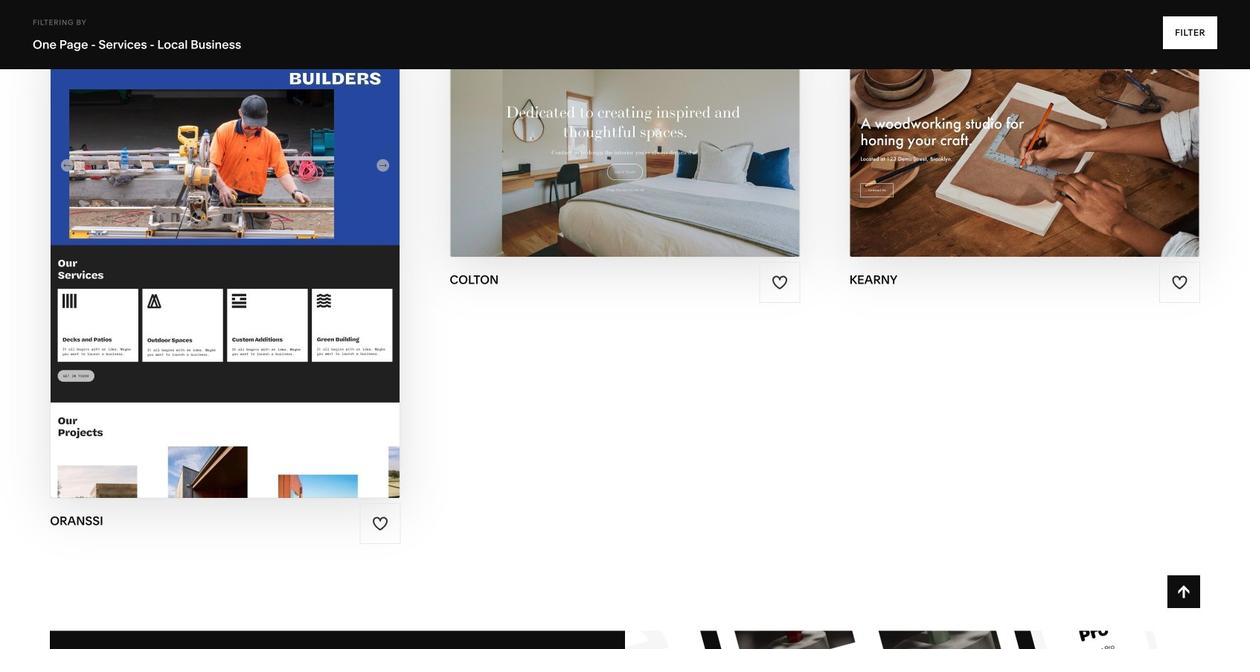 Task type: locate. For each thing, give the bounding box(es) containing it.
preview of building your own template image
[[625, 631, 1201, 649]]



Task type: vqa. For each thing, say whether or not it's contained in the screenshot.
the leftmost to
no



Task type: describe. For each thing, give the bounding box(es) containing it.
kearny image
[[851, 32, 1200, 257]]

oranssi image
[[51, 32, 400, 498]]

back to top image
[[1176, 584, 1193, 600]]

colton image
[[451, 32, 800, 257]]

add colton to your favorites list image
[[772, 274, 789, 291]]

add oranssi to your favorites list image
[[372, 516, 389, 532]]



